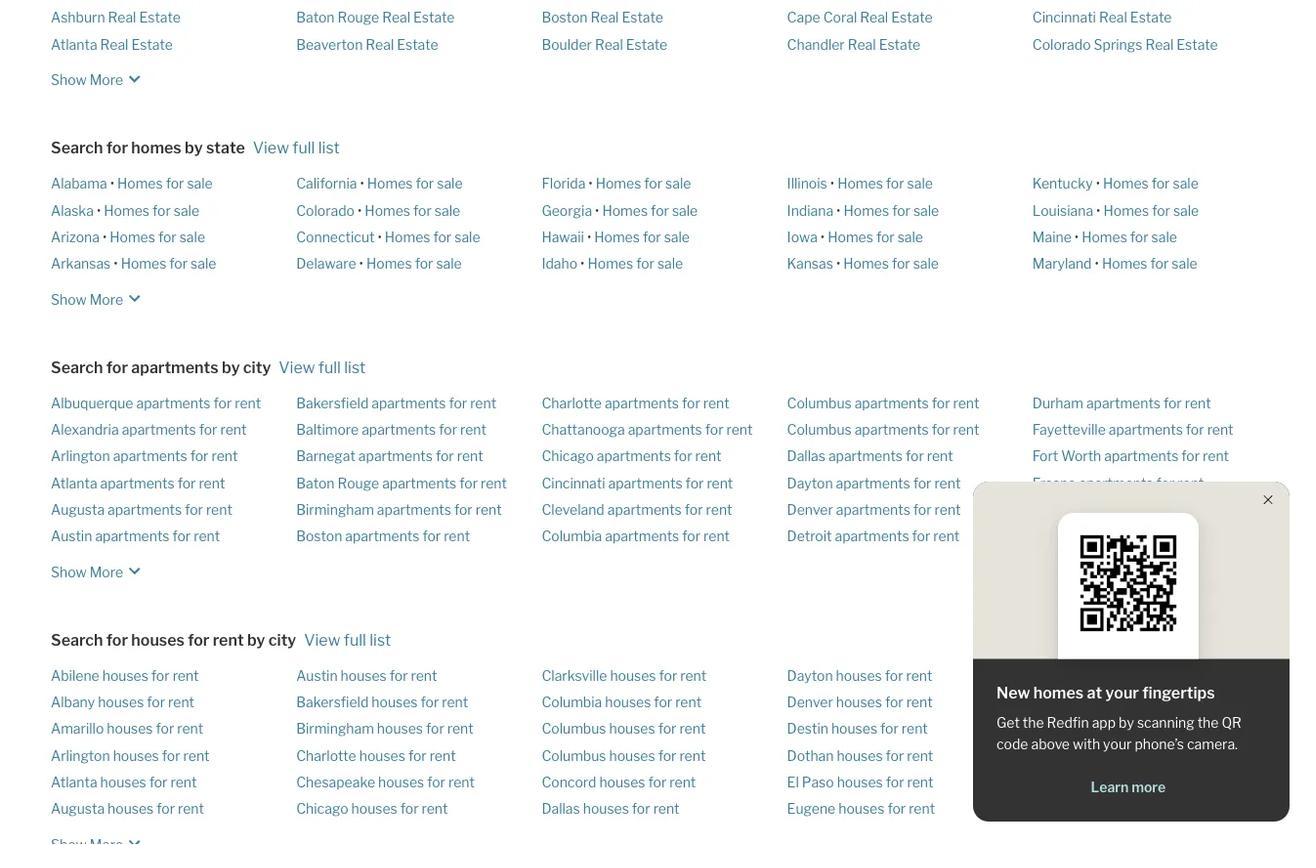 Task type: locate. For each thing, give the bounding box(es) containing it.
rent for the denver houses for rent link
[[907, 694, 933, 711]]

2 vertical spatial show more link
[[51, 554, 147, 583]]

above
[[1032, 736, 1070, 753]]

• for colorado
[[358, 202, 362, 219]]

indiana • homes for sale
[[787, 202, 940, 219]]

0 vertical spatial chicago
[[542, 448, 594, 465]]

0 horizontal spatial list
[[318, 138, 340, 157]]

apartments for fayetteville apartments for rent link
[[1109, 422, 1184, 438]]

0 vertical spatial dayton
[[787, 475, 833, 491]]

houses for "albany houses for rent" link
[[98, 694, 144, 711]]

1 vertical spatial colorado
[[296, 202, 355, 219]]

baltimore apartments for rent
[[296, 422, 487, 438]]

1 arlington from the top
[[51, 448, 110, 465]]

0 horizontal spatial dallas
[[542, 801, 580, 817]]

rent for charlotte houses for rent link
[[430, 747, 456, 764]]

1 vertical spatial fresno
[[1033, 721, 1077, 737]]

view for search for homes by state
[[253, 138, 289, 157]]

homes for sale link for arkansas • homes for sale
[[121, 255, 216, 272]]

destin
[[787, 721, 829, 737]]

apartments for greensboro apartments for rent "link"
[[1112, 501, 1186, 518]]

hawaii link
[[542, 229, 584, 245]]

sale for kentucky • homes for sale
[[1173, 175, 1199, 192]]

sale for arkansas • homes for sale
[[191, 255, 216, 272]]

0 vertical spatial list
[[318, 138, 340, 157]]

springs
[[1094, 36, 1143, 53]]

• down california • homes for sale
[[358, 202, 362, 219]]

boston real estate
[[542, 9, 664, 26]]

1 vertical spatial show more link
[[51, 281, 147, 310]]

the right get
[[1023, 715, 1044, 732]]

0 vertical spatial atlanta
[[51, 36, 97, 53]]

0 vertical spatial greensboro
[[1033, 501, 1109, 518]]

idaho
[[542, 255, 578, 272]]

qr
[[1222, 715, 1242, 732]]

sale up connecticut • homes for sale at the left
[[435, 202, 460, 219]]

barnegat apartments for rent link
[[296, 448, 483, 465]]

show more link for apartments
[[51, 554, 147, 583]]

albany houses for rent link
[[51, 694, 195, 711]]

estate for beaverton real estate
[[397, 36, 439, 53]]

0 horizontal spatial homes
[[131, 138, 182, 157]]

2 horizontal spatial list
[[370, 630, 391, 650]]

baltimore apartments for rent link
[[296, 422, 487, 438]]

3 atlanta from the top
[[51, 774, 97, 791]]

1 horizontal spatial full
[[318, 358, 341, 377]]

real down ashburn real estate link
[[100, 36, 129, 53]]

homes up delaware • homes for sale
[[385, 229, 431, 245]]

cape
[[787, 9, 821, 26]]

baton rouge real estate link
[[296, 9, 455, 26]]

columbus houses for rent link up concord houses for rent link on the bottom of page
[[542, 747, 706, 764]]

fresno
[[1033, 475, 1077, 491], [1033, 721, 1077, 737]]

1 fayetteville from the top
[[1033, 422, 1106, 438]]

rent for boston apartments for rent link
[[444, 528, 470, 545]]

sale up the arkansas • homes for sale
[[180, 229, 205, 245]]

homes for sale link down alabama • homes for sale
[[104, 202, 199, 219]]

homes for california
[[367, 175, 413, 192]]

1 columbia from the top
[[542, 528, 602, 545]]

view full list link for search for houses for rent by city view full list
[[304, 630, 391, 650]]

0 horizontal spatial colorado
[[296, 202, 355, 219]]

apartments for barnegat apartments for rent link
[[359, 448, 433, 465]]

0 vertical spatial fresno
[[1033, 475, 1077, 491]]

homes up louisiana • homes for sale
[[1104, 175, 1149, 192]]

1 vertical spatial show more
[[51, 291, 123, 308]]

rent for augusta houses for rent link
[[178, 801, 204, 817]]

homes up redfin
[[1034, 684, 1084, 703]]

• right hawaii
[[587, 229, 592, 245]]

apartments for arlington apartments for rent link
[[113, 448, 187, 465]]

fayetteville up wayne
[[1033, 668, 1106, 684]]

1 denver from the top
[[787, 501, 834, 518]]

1 vertical spatial columbus houses for rent link
[[542, 747, 706, 764]]

sale
[[187, 175, 213, 192], [437, 175, 463, 192], [666, 175, 691, 192], [908, 175, 933, 192], [1173, 175, 1199, 192], [174, 202, 199, 219], [435, 202, 460, 219], [672, 202, 698, 219], [914, 202, 940, 219], [1174, 202, 1200, 219], [180, 229, 205, 245], [455, 229, 480, 245], [664, 229, 690, 245], [898, 229, 924, 245], [1152, 229, 1178, 245], [191, 255, 216, 272], [436, 255, 462, 272], [658, 255, 683, 272], [914, 255, 939, 272], [1172, 255, 1198, 272]]

2 atlanta from the top
[[51, 475, 97, 491]]

rent for dothan houses for rent link
[[907, 747, 934, 764]]

homes for sale link down iowa • homes for sale
[[844, 255, 939, 272]]

dayton up the destin
[[787, 668, 833, 684]]

houses for amarillo houses for rent link
[[107, 721, 153, 737]]

1 vertical spatial rouge
[[338, 475, 379, 491]]

clarksville
[[542, 668, 607, 684]]

1 vertical spatial chicago
[[296, 801, 349, 817]]

• right the indiana link
[[837, 202, 841, 219]]

fresno down worth
[[1033, 475, 1077, 491]]

3 show more link from the top
[[51, 554, 147, 583]]

2 fort from the top
[[1033, 694, 1059, 711]]

el paso houses for rent
[[787, 774, 934, 791]]

• right the georgia link on the left
[[595, 202, 600, 219]]

homes for connecticut
[[385, 229, 431, 245]]

1 vertical spatial baton
[[296, 475, 335, 491]]

greensboro for greensboro apartments for rent
[[1033, 501, 1109, 518]]

homes up alabama • homes for sale
[[131, 138, 182, 157]]

0 vertical spatial fort
[[1033, 448, 1059, 465]]

sale down florida • homes for sale
[[672, 202, 698, 219]]

your inside 'get the redfin app by scanning the qr code above with your phone's camera.'
[[1104, 736, 1132, 753]]

estate down the baton rouge real estate
[[397, 36, 439, 53]]

1 vertical spatial homes
[[1034, 684, 1084, 703]]

connecticut link
[[296, 229, 375, 245]]

atlanta down ashburn
[[51, 36, 97, 53]]

sale down louisiana • homes for sale
[[1152, 229, 1178, 245]]

1 vertical spatial charlotte
[[296, 747, 357, 764]]

chicago houses for rent link
[[296, 801, 448, 817]]

2 fayetteville from the top
[[1033, 668, 1106, 684]]

sale for maine • homes for sale
[[1152, 229, 1178, 245]]

homes for louisiana
[[1104, 202, 1150, 219]]

0 vertical spatial homes
[[131, 138, 182, 157]]

0 vertical spatial full
[[293, 138, 315, 157]]

homes up kansas • homes for sale
[[828, 229, 874, 245]]

phone's
[[1135, 736, 1185, 753]]

rent for augusta apartments for rent link
[[206, 501, 232, 518]]

2 arlington from the top
[[51, 747, 110, 764]]

cincinnati real estate
[[1033, 9, 1172, 26]]

city
[[243, 358, 271, 377], [269, 630, 296, 650]]

2 augusta from the top
[[51, 801, 105, 817]]

2 show from the top
[[51, 291, 87, 308]]

houses for atlanta houses for rent link
[[100, 774, 146, 791]]

0 horizontal spatial cincinnati
[[542, 475, 606, 491]]

sale down connecticut • homes for sale at the left
[[436, 255, 462, 272]]

0 vertical spatial more
[[90, 72, 123, 88]]

1 vertical spatial full
[[318, 358, 341, 377]]

apartments for the austin apartments for rent link
[[95, 528, 170, 545]]

apartments for charlotte apartments for rent link
[[605, 395, 679, 412]]

2 vertical spatial show
[[51, 564, 87, 581]]

1 vertical spatial austin
[[296, 668, 338, 684]]

bakersfield up baltimore
[[296, 395, 369, 412]]

show more down atlanta real estate link on the left of page
[[51, 72, 123, 88]]

view up austin houses for rent link
[[304, 630, 341, 650]]

columbus houses for rent link down columbia houses for rent "link"
[[542, 721, 706, 737]]

albuquerque apartments for rent link
[[51, 395, 261, 412]]

homes for sale link down illinois • homes for sale
[[844, 202, 940, 219]]

homes up colorado • homes for sale
[[367, 175, 413, 192]]

atlanta down amarillo at left bottom
[[51, 774, 97, 791]]

cincinnati real estate link
[[1033, 9, 1172, 26]]

columbus houses for rent up concord houses for rent link on the bottom of page
[[542, 747, 706, 764]]

1 vertical spatial show
[[51, 291, 87, 308]]

2 birmingham from the top
[[296, 721, 374, 737]]

colorado down cincinnati real estate link
[[1033, 36, 1091, 53]]

homes for sale link down indiana • homes for sale
[[828, 229, 924, 245]]

1 vertical spatial birmingham
[[296, 721, 374, 737]]

2 columbus houses for rent from the top
[[542, 747, 706, 764]]

show down atlanta real estate link on the left of page
[[51, 72, 87, 88]]

0 horizontal spatial full
[[293, 138, 315, 157]]

1 horizontal spatial the
[[1198, 715, 1219, 732]]

estate for boulder real estate
[[626, 36, 668, 53]]

homes for sale link for indiana • homes for sale
[[844, 202, 940, 219]]

0 vertical spatial rouge
[[338, 9, 379, 26]]

chesapeake houses for rent
[[296, 774, 475, 791]]

homes for delaware
[[367, 255, 412, 272]]

houses for the clarksville houses for rent link
[[610, 668, 656, 684]]

homes for sale link for louisiana • homes for sale
[[1104, 202, 1200, 219]]

rent for birmingham houses for rent link
[[447, 721, 474, 737]]

colorado down 'california'
[[296, 202, 355, 219]]

1 birmingham from the top
[[296, 501, 374, 518]]

1 horizontal spatial austin
[[296, 668, 338, 684]]

1 vertical spatial view full list link
[[279, 358, 366, 377]]

full for search for apartments by city view full list
[[318, 358, 341, 377]]

rouge down barnegat apartments for rent
[[338, 475, 379, 491]]

1 more from the top
[[90, 72, 123, 88]]

app
[[1092, 715, 1116, 732]]

2 vertical spatial show more
[[51, 564, 123, 581]]

alexandria apartments for rent
[[51, 422, 247, 438]]

2 baton from the top
[[296, 475, 335, 491]]

0 vertical spatial columbus houses for rent
[[542, 721, 706, 737]]

real right springs
[[1146, 36, 1174, 53]]

1 vertical spatial greensboro
[[1033, 747, 1109, 764]]

sale for colorado • homes for sale
[[435, 202, 460, 219]]

1 horizontal spatial colorado
[[1033, 36, 1091, 53]]

arlington down the alexandria
[[51, 448, 110, 465]]

colorado springs real estate link
[[1033, 36, 1219, 53]]

2 greensboro from the top
[[1033, 747, 1109, 764]]

• up alaska • homes for sale
[[110, 175, 114, 192]]

• right delaware link
[[359, 255, 364, 272]]

show for search for homes by state view full list
[[51, 291, 87, 308]]

learn more
[[1091, 780, 1166, 796]]

greensboro apartments for rent link
[[1033, 501, 1236, 518]]

1 vertical spatial dallas
[[542, 801, 580, 817]]

1 bakersfield from the top
[[296, 395, 369, 412]]

homes for sale link down georgia • homes for sale
[[595, 229, 690, 245]]

rent for destin houses for rent link
[[902, 721, 928, 737]]

2 vertical spatial more
[[90, 564, 123, 581]]

rent for concord houses for rent link on the bottom of page
[[670, 774, 696, 791]]

arkansas
[[51, 255, 111, 272]]

0 vertical spatial show more
[[51, 72, 123, 88]]

1 dayton from the top
[[787, 475, 833, 491]]

• right florida link on the left of page
[[589, 175, 593, 192]]

boston apartments for rent
[[296, 528, 470, 545]]

0 horizontal spatial austin
[[51, 528, 92, 545]]

1 vertical spatial cincinnati
[[542, 475, 606, 491]]

sale for alabama • homes for sale
[[187, 175, 213, 192]]

• for illinois
[[831, 175, 835, 192]]

view
[[253, 138, 289, 157], [279, 358, 315, 377], [304, 630, 341, 650]]

0 vertical spatial columbia
[[542, 528, 602, 545]]

2 columbia from the top
[[542, 694, 602, 711]]

• for maryland
[[1095, 255, 1099, 272]]

columbia houses for rent
[[542, 694, 702, 711]]

the
[[1023, 715, 1044, 732], [1198, 715, 1219, 732]]

birmingham
[[296, 501, 374, 518], [296, 721, 374, 737]]

fresno down wayne
[[1033, 721, 1077, 737]]

rent for "atlanta apartments for rent" link
[[199, 475, 225, 491]]

1 vertical spatial augusta
[[51, 801, 105, 817]]

augusta houses for rent link
[[51, 801, 204, 817]]

denver apartments for rent link
[[787, 501, 961, 518]]

ashburn
[[51, 9, 105, 26]]

2 fresno from the top
[[1033, 721, 1077, 737]]

1 vertical spatial city
[[269, 630, 296, 650]]

2 dayton from the top
[[787, 668, 833, 684]]

view full list link up california link
[[253, 138, 340, 157]]

1 vertical spatial search
[[51, 358, 103, 377]]

ashburn real estate
[[51, 9, 181, 26]]

1 vertical spatial columbus apartments for rent
[[787, 422, 980, 438]]

1 vertical spatial atlanta
[[51, 475, 97, 491]]

columbia
[[542, 528, 602, 545], [542, 694, 602, 711]]

0 vertical spatial colorado
[[1033, 36, 1091, 53]]

dallas down concord
[[542, 801, 580, 817]]

houses for dayton houses for rent link at bottom right
[[836, 668, 882, 684]]

apartments for first columbus apartments for rent link from the bottom of the page
[[855, 422, 929, 438]]

homes for sale link down connecticut • homes for sale at the left
[[367, 255, 462, 272]]

the up the camera.
[[1198, 715, 1219, 732]]

1 show from the top
[[51, 72, 87, 88]]

real down the baton rouge real estate
[[366, 36, 394, 53]]

search up albuquerque
[[51, 358, 103, 377]]

0 vertical spatial charlotte
[[542, 395, 602, 412]]

greenville houses for rent
[[1033, 774, 1197, 791]]

birmingham apartments for rent link
[[296, 501, 502, 518]]

3 show more from the top
[[51, 564, 123, 581]]

houston apartments for rent link
[[1033, 528, 1215, 545]]

3 more from the top
[[90, 564, 123, 581]]

2 vertical spatial atlanta
[[51, 774, 97, 791]]

cincinnati apartments for rent link
[[542, 475, 733, 491]]

0 vertical spatial search
[[51, 138, 103, 157]]

chesapeake
[[296, 774, 375, 791]]

real down boston real estate
[[595, 36, 623, 53]]

sale up georgia • homes for sale
[[666, 175, 691, 192]]

worth
[[1062, 448, 1102, 465]]

for
[[106, 138, 128, 157], [166, 175, 184, 192], [416, 175, 434, 192], [644, 175, 663, 192], [886, 175, 905, 192], [1152, 175, 1170, 192], [152, 202, 171, 219], [413, 202, 432, 219], [651, 202, 669, 219], [893, 202, 911, 219], [1153, 202, 1171, 219], [158, 229, 177, 245], [433, 229, 452, 245], [643, 229, 661, 245], [877, 229, 895, 245], [1131, 229, 1149, 245], [169, 255, 188, 272], [415, 255, 433, 272], [636, 255, 655, 272], [892, 255, 911, 272], [1151, 255, 1169, 272], [106, 358, 128, 377], [214, 395, 232, 412], [449, 395, 467, 412], [682, 395, 701, 412], [932, 395, 951, 412], [1164, 395, 1182, 412], [199, 422, 217, 438], [439, 422, 457, 438], [705, 422, 724, 438], [932, 422, 951, 438], [1186, 422, 1205, 438], [190, 448, 209, 465], [436, 448, 454, 465], [674, 448, 693, 465], [906, 448, 924, 465], [1182, 448, 1200, 465], [178, 475, 196, 491], [460, 475, 478, 491], [686, 475, 704, 491], [914, 475, 932, 491], [1157, 475, 1175, 491], [185, 501, 203, 518], [454, 501, 473, 518], [685, 501, 703, 518], [914, 501, 932, 518], [1189, 501, 1207, 518], [172, 528, 191, 545], [423, 528, 441, 545], [683, 528, 701, 545], [913, 528, 931, 545], [1168, 528, 1186, 545], [106, 630, 128, 650], [188, 630, 210, 650], [151, 668, 170, 684], [390, 668, 408, 684], [659, 668, 678, 684], [885, 668, 904, 684], [1158, 668, 1177, 684], [147, 694, 165, 711], [421, 694, 439, 711], [654, 694, 673, 711], [885, 694, 904, 711], [1158, 694, 1176, 711], [156, 721, 174, 737], [426, 721, 445, 737], [658, 721, 677, 737], [881, 721, 899, 737], [1129, 721, 1147, 737], [162, 747, 180, 764], [408, 747, 427, 764], [658, 747, 677, 764], [886, 747, 904, 764], [1161, 747, 1179, 764], [149, 774, 168, 791], [427, 774, 446, 791], [649, 774, 667, 791], [886, 774, 905, 791], [1149, 774, 1168, 791], [157, 801, 175, 817], [400, 801, 419, 817], [632, 801, 651, 817], [888, 801, 906, 817], [1125, 801, 1143, 817]]

rent for fresno apartments for rent link
[[1178, 475, 1204, 491]]

greensboro up houston
[[1033, 501, 1109, 518]]

rouge for apartments
[[338, 475, 379, 491]]

alaska link
[[51, 202, 94, 219]]

0 vertical spatial city
[[243, 358, 271, 377]]

view right state
[[253, 138, 289, 157]]

augusta up austin apartments for rent
[[51, 501, 105, 518]]

2 show more from the top
[[51, 291, 123, 308]]

1 horizontal spatial dallas
[[787, 448, 826, 465]]

2 rouge from the top
[[338, 475, 379, 491]]

1 fort from the top
[[1033, 448, 1059, 465]]

homes down illinois • homes for sale
[[844, 202, 890, 219]]

atlanta for atlanta houses for rent
[[51, 774, 97, 791]]

1 show more link from the top
[[51, 62, 147, 91]]

show for search for apartments by city view full list
[[51, 564, 87, 581]]

• for arkansas
[[114, 255, 118, 272]]

1 columbus houses for rent from the top
[[542, 721, 706, 737]]

apartments for the birmingham apartments for rent link
[[377, 501, 452, 518]]

homes down iowa • homes for sale
[[844, 255, 889, 272]]

sale down maine • homes for sale
[[1172, 255, 1198, 272]]

• right idaho
[[581, 255, 585, 272]]

fayetteville
[[1033, 422, 1106, 438], [1033, 668, 1106, 684]]

rent for 1st columbus houses for rent link from the bottom
[[680, 747, 706, 764]]

cincinnati
[[1033, 9, 1097, 26], [542, 475, 606, 491]]

2 show more link from the top
[[51, 281, 147, 310]]

0 vertical spatial show
[[51, 72, 87, 88]]

boston
[[542, 9, 588, 26], [296, 528, 342, 545]]

estate for chandler real estate
[[879, 36, 921, 53]]

estate up colorado springs real estate
[[1131, 9, 1172, 26]]

homes down georgia • homes for sale
[[595, 229, 640, 245]]

full up baltimore
[[318, 358, 341, 377]]

connecticut • homes for sale
[[296, 229, 480, 245]]

concord houses for rent link
[[542, 774, 696, 791]]

1 vertical spatial more
[[90, 291, 123, 308]]

connecticut
[[296, 229, 375, 245]]

0 horizontal spatial boston
[[296, 528, 342, 545]]

estate for cincinnati real estate
[[1131, 9, 1172, 26]]

1 vertical spatial columbia
[[542, 694, 602, 711]]

wayne
[[1062, 694, 1106, 711]]

2 vertical spatial view full list link
[[304, 630, 391, 650]]

homes for sale link for maine • homes for sale
[[1082, 229, 1178, 245]]

rent for the austin apartments for rent link
[[194, 528, 220, 545]]

1 augusta from the top
[[51, 501, 105, 518]]

homes up georgia • homes for sale
[[596, 175, 642, 192]]

sale down the search for homes by state view full list
[[187, 175, 213, 192]]

full for search for homes by state view full list
[[293, 138, 315, 157]]

3 show from the top
[[51, 564, 87, 581]]

2 vertical spatial list
[[370, 630, 391, 650]]

0 vertical spatial cincinnati
[[1033, 9, 1097, 26]]

greensboro houses for rent
[[1033, 747, 1208, 764]]

real up chandler real estate on the top right of page
[[860, 9, 889, 26]]

2 vertical spatial view
[[304, 630, 341, 650]]

maine • homes for sale
[[1033, 229, 1178, 245]]

1 vertical spatial your
[[1104, 736, 1132, 753]]

1 horizontal spatial charlotte
[[542, 395, 602, 412]]

0 vertical spatial columbus houses for rent link
[[542, 721, 706, 737]]

concord houses for rent
[[542, 774, 696, 791]]

augusta apartments for rent
[[51, 501, 232, 518]]

1 vertical spatial denver
[[787, 694, 834, 711]]

more down the arkansas
[[90, 291, 123, 308]]

charlotte houses for rent
[[296, 747, 456, 764]]

charlotte apartments for rent link
[[542, 395, 730, 412]]

search up alabama link
[[51, 138, 103, 157]]

rent for fayetteville apartments for rent link
[[1208, 422, 1234, 438]]

homes for sale link up the arkansas • homes for sale
[[110, 229, 205, 245]]

1 fresno from the top
[[1033, 475, 1077, 491]]

amarillo houses for rent link
[[51, 721, 203, 737]]

0 vertical spatial view
[[253, 138, 289, 157]]

• for florida
[[589, 175, 593, 192]]

fresno apartments for rent link
[[1033, 475, 1204, 491]]

2 search from the top
[[51, 358, 103, 377]]

denver houses for rent link
[[787, 694, 933, 711]]

1 vertical spatial columbus apartments for rent link
[[787, 422, 980, 438]]

show down austin apartments for rent
[[51, 564, 87, 581]]

0 vertical spatial columbus apartments for rent link
[[787, 395, 980, 412]]

1 vertical spatial fayetteville
[[1033, 668, 1106, 684]]

houses for dallas houses for rent link
[[583, 801, 629, 817]]

1 vertical spatial dayton
[[787, 668, 833, 684]]

1 vertical spatial columbus houses for rent
[[542, 747, 706, 764]]

0 vertical spatial boston
[[542, 9, 588, 26]]

boston down barnegat
[[296, 528, 342, 545]]

1 search from the top
[[51, 138, 103, 157]]

1 baton from the top
[[296, 9, 335, 26]]

scanning
[[1138, 715, 1195, 732]]

by
[[185, 138, 203, 157], [222, 358, 240, 377], [247, 630, 265, 650], [1119, 715, 1135, 732]]

fayetteville houses for rent
[[1033, 668, 1206, 684]]

real up atlanta real estate
[[108, 9, 136, 26]]

iowa • homes for sale
[[787, 229, 924, 245]]

0 vertical spatial fayetteville
[[1033, 422, 1106, 438]]

houses for arlington houses for rent link
[[113, 747, 159, 764]]

• for california
[[360, 175, 364, 192]]

homes for arizona
[[110, 229, 155, 245]]

show more link down the arkansas
[[51, 281, 147, 310]]

1 vertical spatial boston
[[296, 528, 342, 545]]

rent
[[235, 395, 261, 412], [470, 395, 497, 412], [704, 395, 730, 412], [954, 395, 980, 412], [1185, 395, 1212, 412], [220, 422, 247, 438], [460, 422, 487, 438], [727, 422, 753, 438], [954, 422, 980, 438], [1208, 422, 1234, 438], [212, 448, 238, 465], [457, 448, 483, 465], [696, 448, 722, 465], [927, 448, 954, 465], [1203, 448, 1230, 465], [199, 475, 225, 491], [481, 475, 507, 491], [707, 475, 733, 491], [935, 475, 961, 491], [1178, 475, 1204, 491], [206, 501, 232, 518], [476, 501, 502, 518], [706, 501, 733, 518], [935, 501, 961, 518], [1210, 501, 1236, 518], [194, 528, 220, 545], [444, 528, 470, 545], [704, 528, 730, 545], [934, 528, 960, 545], [1189, 528, 1215, 545], [213, 630, 244, 650], [173, 668, 199, 684], [411, 668, 437, 684], [681, 668, 707, 684], [907, 668, 933, 684], [1179, 668, 1206, 684], [168, 694, 195, 711], [442, 694, 468, 711], [676, 694, 702, 711], [907, 694, 933, 711], [1179, 694, 1206, 711], [177, 721, 203, 737], [447, 721, 474, 737], [680, 721, 706, 737], [902, 721, 928, 737], [1150, 721, 1176, 737], [183, 747, 210, 764], [430, 747, 456, 764], [680, 747, 706, 764], [907, 747, 934, 764], [1182, 747, 1208, 764], [171, 774, 197, 791], [449, 774, 475, 791], [670, 774, 696, 791], [908, 774, 934, 791], [1170, 774, 1197, 791], [178, 801, 204, 817], [422, 801, 448, 817], [654, 801, 680, 817], [909, 801, 935, 817], [1146, 801, 1173, 817]]

0 vertical spatial view full list link
[[253, 138, 340, 157]]

0 horizontal spatial charlotte
[[296, 747, 357, 764]]

homes for sale link for kentucky • homes for sale
[[1104, 175, 1199, 192]]

austin up bakersfield houses for rent
[[296, 668, 338, 684]]

arlington
[[51, 448, 110, 465], [51, 747, 110, 764]]

•
[[110, 175, 114, 192], [360, 175, 364, 192], [589, 175, 593, 192], [831, 175, 835, 192], [1096, 175, 1101, 192], [97, 202, 101, 219], [358, 202, 362, 219], [595, 202, 600, 219], [837, 202, 841, 219], [1097, 202, 1101, 219], [103, 229, 107, 245], [378, 229, 382, 245], [587, 229, 592, 245], [821, 229, 825, 245], [1075, 229, 1079, 245], [114, 255, 118, 272], [359, 255, 364, 272], [581, 255, 585, 272], [837, 255, 841, 272], [1095, 255, 1099, 272]]

1 the from the left
[[1023, 715, 1044, 732]]

homes down hawaii • homes for sale
[[588, 255, 633, 272]]

rent for dallas apartments for rent link
[[927, 448, 954, 465]]

alabama link
[[51, 175, 107, 192]]

1 atlanta from the top
[[51, 36, 97, 53]]

0 vertical spatial dallas
[[787, 448, 826, 465]]

atlanta houses for rent link
[[51, 774, 197, 791]]

1 rouge from the top
[[338, 9, 379, 26]]

1 horizontal spatial boston
[[542, 9, 588, 26]]

0 vertical spatial show more link
[[51, 62, 147, 91]]

barnegat apartments for rent
[[296, 448, 483, 465]]

real up the boulder real estate
[[591, 9, 619, 26]]

homes for sale link down maine • homes for sale
[[1102, 255, 1198, 272]]

2 the from the left
[[1198, 715, 1219, 732]]

1 vertical spatial view
[[279, 358, 315, 377]]

show more link down austin apartments for rent
[[51, 554, 147, 583]]

1 columbus apartments for rent link from the top
[[787, 395, 980, 412]]

houses for augusta houses for rent link
[[108, 801, 154, 817]]

0 horizontal spatial the
[[1023, 715, 1044, 732]]

1 vertical spatial list
[[344, 358, 366, 377]]

homes down maine • homes for sale
[[1102, 255, 1148, 272]]

view full list link up baltimore
[[279, 358, 366, 377]]

fresno apartments for rent
[[1033, 475, 1204, 491]]

arkansas • homes for sale
[[51, 255, 216, 272]]

3 search from the top
[[51, 630, 103, 650]]

0 vertical spatial augusta
[[51, 501, 105, 518]]

sale for florida • homes for sale
[[666, 175, 691, 192]]

rent for the birmingham apartments for rent link
[[476, 501, 502, 518]]

more for apartments
[[90, 564, 123, 581]]

0 vertical spatial baton
[[296, 9, 335, 26]]

homes for sale link for connecticut • homes for sale
[[385, 229, 480, 245]]

rent for the durham apartments for rent "link"
[[1185, 395, 1212, 412]]

0 vertical spatial columbus apartments for rent
[[787, 395, 980, 412]]

chicago down the chesapeake
[[296, 801, 349, 817]]

1 vertical spatial bakersfield
[[296, 694, 369, 711]]

sale down alabama • homes for sale
[[174, 202, 199, 219]]

1 greensboro from the top
[[1033, 501, 1109, 518]]

charlotte for charlotte apartments for rent
[[542, 395, 602, 412]]

houses for austin houses for rent link
[[341, 668, 387, 684]]

homes for sale link for kansas • homes for sale
[[844, 255, 939, 272]]

fayetteville houses for rent link
[[1033, 668, 1206, 684]]

houses for fayetteville houses for rent link
[[1109, 668, 1155, 684]]

estate down boston real estate
[[626, 36, 668, 53]]

homes for sale link for idaho • homes for sale
[[588, 255, 683, 272]]

1 vertical spatial arlington
[[51, 747, 110, 764]]

columbia down the cleveland
[[542, 528, 602, 545]]

sale for illinois • homes for sale
[[908, 175, 933, 192]]

chicago for chicago apartments for rent
[[542, 448, 594, 465]]

real for boston real estate
[[591, 9, 619, 26]]

columbus houses for rent down columbia houses for rent "link"
[[542, 721, 706, 737]]

2 bakersfield from the top
[[296, 694, 369, 711]]

rent for baltimore apartments for rent link
[[460, 422, 487, 438]]

homes down florida • homes for sale
[[603, 202, 648, 219]]

apartments for detroit apartments for rent link
[[835, 528, 910, 545]]

bakersfield down the austin houses for rent
[[296, 694, 369, 711]]

colorado springs real estate
[[1033, 36, 1219, 53]]

1 horizontal spatial list
[[344, 358, 366, 377]]

cincinnati up springs
[[1033, 9, 1097, 26]]

dallas
[[787, 448, 826, 465], [542, 801, 580, 817]]

1 vertical spatial fort
[[1033, 694, 1059, 711]]

• down arizona • homes for sale
[[114, 255, 118, 272]]

homes for sale link up connecticut • homes for sale at the left
[[365, 202, 460, 219]]

0 horizontal spatial chicago
[[296, 801, 349, 817]]

hawaii • homes for sale
[[542, 229, 690, 245]]

sale down hawaii • homes for sale
[[658, 255, 683, 272]]

0 vertical spatial bakersfield
[[296, 395, 369, 412]]

dayton
[[787, 475, 833, 491], [787, 668, 833, 684]]

chicago down chattanooga
[[542, 448, 594, 465]]

2 denver from the top
[[787, 694, 834, 711]]

2 more from the top
[[90, 291, 123, 308]]

sale up indiana • homes for sale
[[908, 175, 933, 192]]

homes for sale link for illinois • homes for sale
[[838, 175, 933, 192]]

fayetteville apartments for rent
[[1033, 422, 1234, 438]]

arlington down amarillo at left bottom
[[51, 747, 110, 764]]

florida link
[[542, 175, 586, 192]]

estate up atlanta real estate
[[139, 9, 181, 26]]

estate down ashburn real estate link
[[131, 36, 173, 53]]

baton up beaverton
[[296, 9, 335, 26]]

fort left worth
[[1033, 448, 1059, 465]]

dallas houses for rent link
[[542, 801, 680, 817]]

homes for sale link for iowa • homes for sale
[[828, 229, 924, 245]]

1 horizontal spatial cincinnati
[[1033, 9, 1097, 26]]

sale up louisiana • homes for sale
[[1173, 175, 1199, 192]]

homes for arkansas
[[121, 255, 166, 272]]

homes for sale link up indiana • homes for sale
[[838, 175, 933, 192]]



Task type: describe. For each thing, give the bounding box(es) containing it.
beaverton
[[296, 36, 363, 53]]

bakersfield houses for rent link
[[296, 694, 468, 711]]

list for search for apartments by city view full list
[[344, 358, 366, 377]]

california link
[[296, 175, 357, 192]]

1 columbus houses for rent link from the top
[[542, 721, 706, 737]]

view for search for apartments by city
[[279, 358, 315, 377]]

1 horizontal spatial homes
[[1034, 684, 1084, 703]]

• for alabama
[[110, 175, 114, 192]]

rent for abilene houses for rent link
[[173, 668, 199, 684]]

atlanta houses for rent
[[51, 774, 197, 791]]

sale for hawaii • homes for sale
[[664, 229, 690, 245]]

augusta houses for rent
[[51, 801, 204, 817]]

florida • homes for sale
[[542, 175, 691, 192]]

estate up beaverton real estate
[[414, 9, 455, 26]]

griffin houses for rent
[[1033, 801, 1173, 817]]

houses for the denver houses for rent link
[[836, 694, 883, 711]]

real for atlanta real estate
[[100, 36, 129, 53]]

get the redfin app by scanning the qr code above with your phone's camera.
[[997, 715, 1242, 753]]

denver houses for rent
[[787, 694, 933, 711]]

rent for columbia houses for rent "link"
[[676, 694, 702, 711]]

• for kansas
[[837, 255, 841, 272]]

• for georgia
[[595, 202, 600, 219]]

houston apartments for rent
[[1033, 528, 1215, 545]]

chicago houses for rent
[[296, 801, 448, 817]]

cincinnati for cincinnati apartments for rent
[[542, 475, 606, 491]]

cape coral real estate link
[[787, 9, 933, 26]]

rent for "greenville houses for rent" link on the right of the page
[[1170, 774, 1197, 791]]

apartments for chicago apartments for rent link
[[597, 448, 671, 465]]

boulder
[[542, 36, 592, 53]]

chandler
[[787, 36, 845, 53]]

apartments for baltimore apartments for rent link
[[362, 422, 436, 438]]

2 columbus apartments for rent link from the top
[[787, 422, 980, 438]]

rent for fayetteville houses for rent link
[[1179, 668, 1206, 684]]

sale for maryland • homes for sale
[[1172, 255, 1198, 272]]

boston for boston real estate
[[542, 9, 588, 26]]

state
[[206, 138, 245, 157]]

• for louisiana
[[1097, 202, 1101, 219]]

search for homes by state view full list
[[51, 138, 340, 157]]

view full list link for search for apartments by city view full list
[[279, 358, 366, 377]]

real up beaverton real estate
[[382, 9, 411, 26]]

baton rouge apartments for rent link
[[296, 475, 507, 491]]

chandler real estate
[[787, 36, 921, 53]]

amarillo
[[51, 721, 104, 737]]

fresno for fresno houses for rent
[[1033, 721, 1077, 737]]

atlanta real estate link
[[51, 36, 173, 53]]

california
[[296, 175, 357, 192]]

denver for denver houses for rent
[[787, 694, 834, 711]]

rent for "albany houses for rent" link
[[168, 694, 195, 711]]

• for delaware
[[359, 255, 364, 272]]

baton rouge apartments for rent
[[296, 475, 507, 491]]

birmingham houses for rent link
[[296, 721, 474, 737]]

abilene houses for rent link
[[51, 668, 199, 684]]

rent for dallas houses for rent link
[[654, 801, 680, 817]]

rent for the clarksville houses for rent link
[[681, 668, 707, 684]]

0 vertical spatial your
[[1106, 684, 1140, 703]]

fresno houses for rent link
[[1033, 721, 1176, 737]]

rent for chicago apartments for rent link
[[696, 448, 722, 465]]

clarksville houses for rent
[[542, 668, 707, 684]]

app install qr code image
[[1074, 529, 1184, 638]]

estate right springs
[[1177, 36, 1219, 53]]

2 columbus apartments for rent from the top
[[787, 422, 980, 438]]

houses for concord houses for rent link on the bottom of page
[[600, 774, 646, 791]]

rent for arlington houses for rent link
[[183, 747, 210, 764]]

austin for austin apartments for rent
[[51, 528, 92, 545]]

apartments for augusta apartments for rent link
[[108, 501, 182, 518]]

fort worth apartments for rent link
[[1033, 448, 1230, 465]]

1 show more from the top
[[51, 72, 123, 88]]

dayton for dayton apartments for rent
[[787, 475, 833, 491]]

cincinnati apartments for rent
[[542, 475, 733, 491]]

new homes at your fingertips
[[997, 684, 1216, 703]]

camera.
[[1188, 736, 1238, 753]]

homes for sale link for georgia • homes for sale
[[603, 202, 698, 219]]

austin apartments for rent
[[51, 528, 220, 545]]

real for boulder real estate
[[595, 36, 623, 53]]

eugene
[[787, 801, 836, 817]]

dayton apartments for rent
[[787, 475, 961, 491]]

houses for the fresno houses for rent link
[[1080, 721, 1126, 737]]

amarillo houses for rent
[[51, 721, 203, 737]]

estate for boston real estate
[[622, 9, 664, 26]]

apartments for dallas apartments for rent link
[[829, 448, 903, 465]]

detroit apartments for rent
[[787, 528, 960, 545]]

rent for atlanta houses for rent link
[[171, 774, 197, 791]]

show more for search for homes by state
[[51, 291, 123, 308]]

fort wayne houses for rent link
[[1033, 694, 1206, 711]]

dayton for dayton houses for rent
[[787, 668, 833, 684]]

learn
[[1091, 780, 1129, 796]]

iowa link
[[787, 229, 818, 245]]

rent for albuquerque apartments for rent link
[[235, 395, 261, 412]]

dallas for dallas houses for rent
[[542, 801, 580, 817]]

chandler real estate link
[[787, 36, 921, 53]]

delaware
[[296, 255, 356, 272]]

arlington apartments for rent
[[51, 448, 238, 465]]

2 horizontal spatial full
[[344, 630, 366, 650]]

chesapeake houses for rent link
[[296, 774, 475, 791]]

arlington houses for rent
[[51, 747, 210, 764]]

learn more link
[[997, 779, 1261, 797]]

rent for 1st columbus houses for rent link from the top
[[680, 721, 706, 737]]

atlanta for atlanta apartments for rent
[[51, 475, 97, 491]]

rent for greensboro apartments for rent "link"
[[1210, 501, 1236, 518]]

el paso houses for rent link
[[787, 774, 934, 791]]

columbia for columbia houses for rent
[[542, 694, 602, 711]]

apartments for 'chattanooga apartments for rent' link
[[628, 422, 703, 438]]

delaware • homes for sale
[[296, 255, 462, 272]]

augusta for augusta apartments for rent
[[51, 501, 105, 518]]

destin houses for rent
[[787, 721, 928, 737]]

rent for bakersfield houses for rent link
[[442, 694, 468, 711]]

apartments for "atlanta apartments for rent" link
[[100, 475, 175, 491]]

houses for columbia houses for rent "link"
[[605, 694, 651, 711]]

1 columbus apartments for rent from the top
[[787, 395, 980, 412]]

homes for georgia
[[603, 202, 648, 219]]

sale for louisiana • homes for sale
[[1174, 202, 1200, 219]]

apartments for denver apartments for rent link
[[836, 501, 911, 518]]

houses for bakersfield houses for rent link
[[372, 694, 418, 711]]

• for maine
[[1075, 229, 1079, 245]]

apartments for the durham apartments for rent "link"
[[1087, 395, 1161, 412]]

birmingham for birmingham houses for rent
[[296, 721, 374, 737]]

estate up the chandler real estate link at top right
[[892, 9, 933, 26]]

baton for baton rouge apartments for rent
[[296, 475, 335, 491]]

greensboro houses for rent link
[[1033, 747, 1208, 764]]

fayetteville for fayetteville apartments for rent
[[1033, 422, 1106, 438]]

by inside 'get the redfin app by scanning the qr code above with your phone's camera.'
[[1119, 715, 1135, 732]]

alexandria apartments for rent link
[[51, 422, 247, 438]]

houses for chicago houses for rent 'link'
[[351, 801, 398, 817]]

kansas • homes for sale
[[787, 255, 939, 272]]

sale for california • homes for sale
[[437, 175, 463, 192]]

rent for 'columbia apartments for rent' link
[[704, 528, 730, 545]]

georgia link
[[542, 202, 592, 219]]

rent for arlington apartments for rent link
[[212, 448, 238, 465]]

boston real estate link
[[542, 9, 664, 26]]

arizona
[[51, 229, 100, 245]]

beaverton real estate link
[[296, 36, 439, 53]]

georgia • homes for sale
[[542, 202, 698, 219]]

durham apartments for rent
[[1033, 395, 1212, 412]]

dallas houses for rent
[[542, 801, 680, 817]]

homes for iowa
[[828, 229, 874, 245]]

albany
[[51, 694, 95, 711]]

2 columbus houses for rent link from the top
[[542, 747, 706, 764]]

cleveland apartments for rent
[[542, 501, 733, 518]]

clarksville houses for rent link
[[542, 668, 707, 684]]

homes for kansas
[[844, 255, 889, 272]]

kentucky
[[1033, 175, 1093, 192]]

houses for birmingham houses for rent link
[[377, 721, 423, 737]]

baltimore
[[296, 422, 359, 438]]

dallas for dallas apartments for rent
[[787, 448, 826, 465]]

rent for 1st columbus apartments for rent link from the top of the page
[[954, 395, 980, 412]]

dothan
[[787, 747, 834, 764]]

idaho link
[[542, 255, 578, 272]]

fresno houses for rent
[[1033, 721, 1176, 737]]

houses for greensboro houses for rent link
[[1112, 747, 1158, 764]]

homes for alabama
[[117, 175, 163, 192]]

apartments for albuquerque apartments for rent link
[[136, 395, 211, 412]]

alaska
[[51, 202, 94, 219]]

get
[[997, 715, 1020, 732]]

rent for 'houston apartments for rent' link
[[1189, 528, 1215, 545]]

kansas link
[[787, 255, 834, 272]]

houston
[[1033, 528, 1087, 545]]

columbia apartments for rent
[[542, 528, 730, 545]]

list for search for homes by state view full list
[[318, 138, 340, 157]]

rent for eugene houses for rent link
[[909, 801, 935, 817]]

fayetteville apartments for rent link
[[1033, 422, 1234, 438]]

denver for denver apartments for rent
[[787, 501, 834, 518]]

new
[[997, 684, 1031, 703]]

bakersfield houses for rent
[[296, 694, 468, 711]]

colorado for colorado springs real estate
[[1033, 36, 1091, 53]]

homes for hawaii
[[595, 229, 640, 245]]

sale for indiana • homes for sale
[[914, 202, 940, 219]]

bakersfield for bakersfield houses for rent
[[296, 694, 369, 711]]

fort worth apartments for rent
[[1033, 448, 1230, 465]]

concord
[[542, 774, 597, 791]]

houses for eugene houses for rent link
[[839, 801, 885, 817]]

homes for sale link for maryland • homes for sale
[[1102, 255, 1198, 272]]

fort wayne houses for rent
[[1033, 694, 1206, 711]]

real for beaverton real estate
[[366, 36, 394, 53]]



Task type: vqa. For each thing, say whether or not it's contained in the screenshot.
Cleveland
yes



